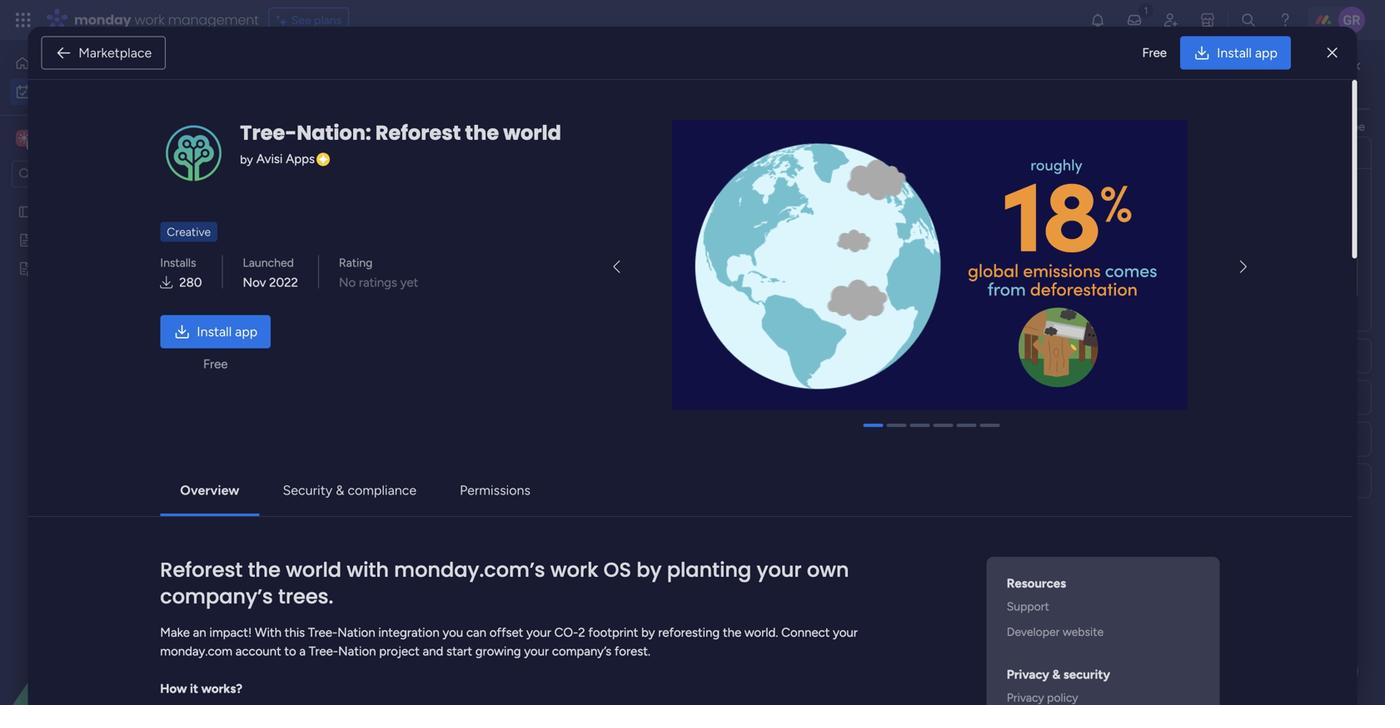 Task type: vqa. For each thing, say whether or not it's contained in the screenshot.
Reforest
yes



Task type: describe. For each thing, give the bounding box(es) containing it.
/ left the 1 at bottom left
[[361, 475, 369, 497]]

tree-nation: reforest the world
[[240, 119, 562, 147]]

integration
[[379, 626, 440, 641]]

work
[[291, 63, 358, 100]]

it
[[190, 682, 198, 697]]

show?
[[1206, 184, 1239, 198]]

select product image
[[15, 12, 32, 28]]

0 vertical spatial free
[[1143, 45, 1167, 60]]

can
[[467, 626, 487, 641]]

launched nov 2022
[[243, 256, 298, 290]]

1 horizontal spatial and
[[1221, 120, 1241, 134]]

new item for third project management link
[[271, 510, 322, 524]]

choose the boards, columns and people you'd like to see
[[1070, 120, 1366, 134]]

1 image
[[1139, 1, 1154, 20]]

permissions button
[[447, 474, 544, 507]]

resources support
[[1007, 576, 1067, 614]]

item inside next week / 1 item
[[380, 480, 404, 494]]

security & compliance
[[283, 483, 417, 498]]

items inside "without a date / 0 items"
[[419, 660, 448, 674]]

2 privacy from the top
[[1007, 691, 1045, 705]]

home link
[[10, 50, 202, 77]]

your inside reforest the world with monday.com's work os by planting your own company's trees.
[[757, 556, 802, 584]]

rating
[[339, 256, 373, 270]]

items left should
[[1119, 184, 1147, 198]]

item for 2nd project management link from the bottom of the page
[[298, 330, 322, 344]]

later
[[281, 595, 318, 617]]

0 vertical spatial to
[[1333, 120, 1345, 134]]

date
[[1155, 265, 1180, 280]]

marketplace arrow left image
[[614, 261, 620, 274]]

list
[[1338, 75, 1353, 89]]

resources
[[1007, 576, 1067, 591]]

works?
[[201, 682, 242, 697]]

os
[[604, 556, 632, 584]]

do
[[1322, 75, 1335, 89]]

0 horizontal spatial install app button
[[160, 315, 271, 349]]

my work
[[246, 63, 358, 100]]

compliance
[[348, 483, 417, 498]]

install for rightmost install app button
[[1217, 45, 1252, 61]]

1 horizontal spatial world
[[503, 119, 562, 147]]

monday.com
[[160, 644, 233, 659]]

1 vertical spatial nation
[[338, 644, 376, 659]]

marketplace button
[[41, 36, 166, 70]]

marketplace arrow right image
[[1241, 261, 1247, 274]]

0 horizontal spatial people
[[1041, 265, 1077, 280]]

main content containing today /
[[221, 40, 1386, 706]]

with
[[255, 626, 282, 641]]

developer website
[[1007, 625, 1104, 639]]

private board image
[[17, 261, 33, 277]]

install app for left install app button
[[197, 324, 258, 340]]

item for third project management link
[[298, 510, 322, 524]]

16
[[1172, 510, 1183, 523]]

items right done
[[562, 138, 590, 152]]

new item button
[[246, 132, 310, 158]]

items inside the today / 2 items
[[353, 270, 382, 284]]

world inside reforest the world with monday.com's work os by planting your own company's trees.
[[286, 556, 342, 584]]

greg
[[1126, 269, 1154, 284]]

without a date / 0 items
[[281, 655, 448, 677]]

group
[[743, 265, 776, 280]]

new inside button
[[252, 138, 277, 152]]

& for security
[[336, 483, 344, 498]]

world.
[[745, 626, 779, 641]]

3 project management from the top
[[847, 511, 956, 525]]

privacy & security privacy policy
[[1007, 668, 1111, 705]]

developer
[[1007, 625, 1060, 639]]

see
[[1347, 120, 1366, 134]]

security
[[1064, 668, 1111, 683]]

0 vertical spatial work
[[135, 10, 165, 29]]

installs
[[160, 256, 196, 270]]

monday work management
[[74, 10, 259, 29]]

mar 16
[[1151, 510, 1183, 523]]

growing
[[476, 644, 521, 659]]

security & compliance button
[[270, 474, 430, 507]]

next
[[281, 475, 314, 497]]

like
[[1313, 120, 1330, 134]]

today / 2 items
[[281, 265, 382, 287]]

2 inside the make an impact! with this tree-nation integration you can offset your co-2 footprint by reforesting the world. connect your monday.com account to a tree-nation project and start growing your company's forest.
[[578, 626, 585, 641]]

the inside the make an impact! with this tree-nation integration you can offset your co-2 footprint by reforesting the world. connect your monday.com account to a tree-nation project and start growing your company's forest.
[[723, 626, 742, 641]]

your left the co-
[[527, 626, 551, 641]]

an
[[193, 626, 206, 641]]

1 do from the top
[[733, 302, 746, 315]]

reforesting
[[658, 626, 720, 641]]

new item for 2nd project management link from the bottom of the page
[[271, 330, 322, 344]]

item inside button
[[280, 138, 303, 152]]

hide
[[505, 138, 529, 152]]

with
[[347, 556, 389, 584]]

nov
[[243, 275, 266, 290]]

3 to- from the top
[[717, 512, 733, 525]]

app logo image
[[160, 120, 227, 187]]

search everything image
[[1241, 12, 1257, 28]]

monday marketplace image
[[1200, 12, 1217, 28]]

to do list
[[1306, 75, 1353, 89]]

creative
[[167, 225, 211, 239]]

reforest inside reforest the world with monday.com's work os by planting your own company's trees.
[[160, 556, 243, 584]]

overview button
[[167, 474, 253, 507]]

hide done items
[[505, 138, 590, 152]]

1 public board image from the top
[[17, 204, 33, 220]]

mar
[[1151, 510, 1169, 523]]

1 project management from the top
[[847, 301, 956, 315]]

Filter dashboard by text search field
[[316, 132, 468, 158]]

v2 download image
[[160, 274, 173, 292]]

/ right today
[[332, 265, 340, 287]]

management for 2nd project management link from the bottom of the page
[[887, 330, 956, 345]]

2 do from the top
[[733, 331, 746, 344]]

2 vertical spatial tree-
[[309, 644, 338, 659]]

0 vertical spatial tree-
[[240, 119, 297, 147]]

0 inside later / 0 items
[[334, 600, 341, 614]]

2022
[[269, 275, 298, 290]]

this
[[285, 626, 305, 641]]

reforest the world with monday.com's work os by planting your own company's trees.
[[160, 556, 849, 611]]

by avisi apps
[[240, 152, 315, 167]]

management for 3rd project management link from the bottom
[[887, 301, 956, 315]]

connect
[[782, 626, 830, 641]]

home option
[[10, 50, 202, 77]]

monday
[[74, 10, 131, 29]]

see plans button
[[269, 7, 349, 32]]

board
[[906, 265, 937, 280]]

2 public board image from the top
[[17, 232, 33, 248]]

none text field inside main content
[[1080, 207, 1358, 236]]

customize
[[624, 138, 680, 152]]

apps
[[286, 152, 315, 167]]

choose
[[1070, 120, 1110, 134]]

today
[[281, 265, 328, 287]]



Task type: locate. For each thing, give the bounding box(es) containing it.
date
[[358, 655, 393, 677]]

workspace image
[[16, 129, 32, 147]]

1 horizontal spatial install app button
[[1181, 36, 1291, 70]]

0 right trees.
[[334, 600, 341, 614]]

0 vertical spatial app
[[1256, 45, 1278, 61]]

next week / 1 item
[[281, 475, 404, 497]]

install app button down 'search everything' image at the right top
[[1181, 36, 1291, 70]]

people
[[1080, 146, 1115, 160], [1041, 265, 1077, 280]]

should
[[1150, 184, 1185, 198]]

see
[[291, 13, 311, 27]]

management for third project management link
[[887, 511, 956, 525]]

the
[[465, 119, 499, 147], [1113, 120, 1130, 134], [248, 556, 281, 584], [723, 626, 742, 641]]

help image
[[1277, 12, 1294, 28]]

1 horizontal spatial item
[[380, 480, 404, 494]]

your right connect
[[833, 626, 858, 641]]

work
[[135, 10, 165, 29], [551, 556, 599, 584]]

2 item from the top
[[298, 510, 322, 524]]

invite members image
[[1163, 12, 1180, 28]]

a
[[299, 644, 306, 659], [344, 655, 354, 677]]

impact!
[[209, 626, 252, 641]]

items inside later / 0 items
[[344, 600, 373, 614]]

1 vertical spatial do
[[733, 331, 746, 344]]

app for left install app button
[[235, 324, 258, 340]]

columns
[[1174, 120, 1218, 134]]

1 vertical spatial public board image
[[17, 232, 33, 248]]

by inside by avisi apps
[[240, 152, 253, 166]]

planting
[[667, 556, 752, 584]]

we
[[1188, 184, 1203, 198]]

by up forest.
[[642, 626, 655, 641]]

whose
[[1080, 184, 1116, 198]]

policy
[[1048, 691, 1079, 705]]

account
[[236, 644, 281, 659]]

and
[[1221, 120, 1241, 134], [423, 644, 444, 659]]

the right search image
[[465, 119, 499, 147]]

greg robinson image
[[1094, 264, 1119, 289]]

1 horizontal spatial &
[[1053, 668, 1061, 683]]

a down this
[[299, 644, 306, 659]]

0 vertical spatial install app
[[1217, 45, 1278, 61]]

0 vertical spatial company's
[[160, 583, 273, 611]]

2 vertical spatial new
[[271, 510, 295, 524]]

world right search image
[[503, 119, 562, 147]]

project
[[379, 644, 420, 659]]

to down this
[[284, 644, 296, 659]]

monday.com's
[[394, 556, 545, 584]]

security
[[283, 483, 333, 498]]

0 horizontal spatial company's
[[160, 583, 273, 611]]

0 horizontal spatial a
[[299, 644, 306, 659]]

see plans
[[291, 13, 342, 27]]

items down the start
[[419, 660, 448, 674]]

company's inside the make an impact! with this tree-nation integration you can offset your co-2 footprint by reforesting the world. connect your monday.com account to a tree-nation project and start growing your company's forest.
[[552, 644, 612, 659]]

rating no ratings yet
[[339, 256, 418, 290]]

0 horizontal spatial to
[[284, 644, 296, 659]]

install for left install app button
[[197, 324, 232, 340]]

to right the 'like'
[[1333, 120, 1345, 134]]

1 vertical spatial 2
[[578, 626, 585, 641]]

install app down 'search everything' image at the right top
[[1217, 45, 1278, 61]]

make an impact! with this tree-nation integration you can offset your co-2 footprint by reforesting the world. connect your monday.com account to a tree-nation project and start growing your company's forest.
[[160, 626, 858, 659]]

home
[[37, 56, 68, 70]]

2 project management link from the top
[[844, 322, 998, 351]]

/ right "date"
[[397, 655, 405, 677]]

0 vertical spatial nation
[[338, 626, 375, 641]]

ratings
[[359, 275, 397, 290]]

0 vertical spatial management
[[887, 301, 956, 315]]

launched
[[243, 256, 294, 270]]

1 vertical spatial new
[[271, 330, 295, 344]]

new down next
[[271, 510, 295, 524]]

app down nov
[[235, 324, 258, 340]]

2 vertical spatial project management
[[847, 511, 956, 525]]

0 vertical spatial install app button
[[1181, 36, 1291, 70]]

2 to-do from the top
[[717, 331, 746, 344]]

item down the security
[[298, 510, 322, 524]]

1 vertical spatial work
[[551, 556, 599, 584]]

/
[[332, 265, 340, 287], [361, 475, 369, 497], [322, 595, 330, 617], [397, 655, 405, 677]]

& up policy
[[1053, 668, 1061, 683]]

0 horizontal spatial app
[[235, 324, 258, 340]]

2 left "footprint"
[[578, 626, 585, 641]]

0 vertical spatial &
[[336, 483, 344, 498]]

0 vertical spatial people
[[1080, 146, 1115, 160]]

1 horizontal spatial install
[[1217, 45, 1252, 61]]

0 horizontal spatial and
[[423, 644, 444, 659]]

the left 'boards,'
[[1113, 120, 1130, 134]]

trees.
[[278, 583, 334, 611]]

1 to-do from the top
[[717, 302, 746, 315]]

work left os
[[551, 556, 599, 584]]

1 privacy from the top
[[1007, 668, 1050, 683]]

customize button
[[597, 132, 687, 158]]

1 vertical spatial privacy
[[1007, 691, 1045, 705]]

how
[[160, 682, 187, 697]]

1 vertical spatial project management link
[[844, 322, 998, 351]]

list box
[[0, 195, 212, 508]]

None search field
[[316, 132, 468, 158]]

0 vertical spatial reforest
[[376, 119, 461, 147]]

&
[[336, 483, 344, 498], [1053, 668, 1061, 683]]

1 horizontal spatial to
[[1333, 120, 1345, 134]]

and left the start
[[423, 644, 444, 659]]

work inside reforest the world with monday.com's work os by planting your own company's trees.
[[551, 556, 599, 584]]

2 vertical spatial management
[[887, 511, 956, 525]]

footprint
[[589, 626, 639, 641]]

1 vertical spatial tree-
[[308, 626, 338, 641]]

new left apps
[[252, 138, 277, 152]]

1 vertical spatial management
[[887, 330, 956, 345]]

app down 'search everything' image at the right top
[[1256, 45, 1278, 61]]

your left own
[[757, 556, 802, 584]]

start
[[447, 644, 472, 659]]

items down 'rating'
[[353, 270, 382, 284]]

new item
[[271, 330, 322, 344], [271, 510, 322, 524]]

2 vertical spatial do
[[733, 512, 746, 525]]

by right os
[[637, 556, 662, 584]]

avisi
[[256, 152, 283, 167]]

1 vertical spatial to-do
[[717, 331, 746, 344]]

people
[[1243, 120, 1279, 134]]

install app button down 280
[[160, 315, 271, 349]]

option
[[0, 197, 212, 200]]

1
[[373, 480, 377, 494]]

0 vertical spatial public board image
[[17, 204, 33, 220]]

and left people
[[1221, 120, 1241, 134]]

0 horizontal spatial world
[[286, 556, 342, 584]]

2 vertical spatial project management link
[[844, 502, 998, 531]]

new item
[[252, 138, 303, 152]]

1 vertical spatial world
[[286, 556, 342, 584]]

update feed image
[[1127, 12, 1143, 28]]

0 down the project
[[409, 660, 416, 674]]

boards,
[[1133, 120, 1172, 134]]

item down 2022
[[298, 330, 322, 344]]

1 vertical spatial install
[[197, 324, 232, 340]]

0 horizontal spatial work
[[135, 10, 165, 29]]

by inside the make an impact! with this tree-nation integration you can offset your co-2 footprint by reforesting the world. connect your monday.com account to a tree-nation project and start growing your company's forest.
[[642, 626, 655, 641]]

notifications image
[[1090, 12, 1107, 28]]

0 horizontal spatial install
[[197, 324, 232, 340]]

1 vertical spatial free
[[203, 357, 228, 372]]

and inside the make an impact! with this tree-nation integration you can offset your co-2 footprint by reforesting the world. connect your monday.com account to a tree-nation project and start growing your company's forest.
[[423, 644, 444, 659]]

lottie animation image
[[0, 537, 212, 706]]

work right monday in the left top of the page
[[135, 10, 165, 29]]

to-
[[717, 302, 733, 315], [717, 331, 733, 344], [717, 512, 733, 525]]

None text field
[[1080, 207, 1358, 236]]

2 to- from the top
[[717, 331, 733, 344]]

install down 'search everything' image at the right top
[[1217, 45, 1252, 61]]

website
[[1063, 625, 1104, 639]]

0 horizontal spatial 2
[[343, 270, 350, 284]]

items
[[562, 138, 590, 152], [1119, 184, 1147, 198], [353, 270, 382, 284], [344, 600, 373, 614], [419, 660, 448, 674]]

nation up "without a date / 0 items"
[[338, 626, 375, 641]]

1 new item from the top
[[271, 330, 322, 344]]

2 down 'rating'
[[343, 270, 350, 284]]

0 horizontal spatial install app
[[197, 324, 258, 340]]

0 vertical spatial and
[[1221, 120, 1241, 134]]

1 vertical spatial to
[[284, 644, 296, 659]]

1 project management link from the top
[[844, 292, 998, 321]]

1 horizontal spatial company's
[[552, 644, 612, 659]]

world
[[503, 119, 562, 147], [286, 556, 342, 584]]

by left avisi
[[240, 152, 253, 166]]

0 horizontal spatial free
[[203, 357, 228, 372]]

greg robinson image
[[1339, 7, 1366, 33]]

1 vertical spatial item
[[380, 480, 404, 494]]

the left world.
[[723, 626, 742, 641]]

280
[[179, 275, 202, 290]]

company's down the co-
[[552, 644, 612, 659]]

plans
[[314, 13, 342, 27]]

0 vertical spatial project management link
[[844, 292, 998, 321]]

item
[[298, 330, 322, 344], [298, 510, 322, 524]]

app for rightmost install app button
[[1256, 45, 1278, 61]]

3 management from the top
[[887, 511, 956, 525]]

0 vertical spatial to-do
[[717, 302, 746, 315]]

1 vertical spatial to-
[[717, 331, 733, 344]]

the inside reforest the world with monday.com's work os by planting your own company's trees.
[[248, 556, 281, 584]]

to-do
[[717, 302, 746, 315], [717, 331, 746, 344], [717, 512, 746, 525]]

search image
[[448, 138, 461, 152]]

permissions
[[460, 483, 531, 498]]

overview
[[180, 483, 240, 498]]

own
[[807, 556, 849, 584]]

privacy up policy
[[1007, 668, 1050, 683]]

1 horizontal spatial 2
[[578, 626, 585, 641]]

2 inside the today / 2 items
[[343, 270, 350, 284]]

items down the with
[[344, 600, 373, 614]]

to inside the make an impact! with this tree-nation integration you can offset your co-2 footprint by reforesting the world. connect your monday.com account to a tree-nation project and start growing your company's forest.
[[284, 644, 296, 659]]

2 new item from the top
[[271, 510, 322, 524]]

later / 0 items
[[281, 595, 373, 617]]

week
[[318, 475, 357, 497]]

0 vertical spatial item
[[298, 330, 322, 344]]

people down choose
[[1080, 146, 1115, 160]]

0 vertical spatial item
[[280, 138, 303, 152]]

1 horizontal spatial a
[[344, 655, 354, 677]]

1 vertical spatial app
[[235, 324, 258, 340]]

0 vertical spatial world
[[503, 119, 562, 147]]

1 horizontal spatial free
[[1143, 45, 1167, 60]]

1 vertical spatial company's
[[552, 644, 612, 659]]

0 vertical spatial project management
[[847, 301, 956, 315]]

1 horizontal spatial reforest
[[376, 119, 461, 147]]

nation:
[[297, 119, 371, 147]]

new down 2022
[[271, 330, 295, 344]]

workspace image
[[18, 129, 30, 147]]

1 vertical spatial by
[[637, 556, 662, 584]]

company's up impact!
[[160, 583, 273, 611]]

by inside reforest the world with monday.com's work os by planting your own company's trees.
[[637, 556, 662, 584]]

new item down 2022
[[271, 330, 322, 344]]

done
[[532, 138, 559, 152]]

1 to- from the top
[[717, 302, 733, 315]]

greg robinson link
[[1126, 269, 1209, 284]]

1 vertical spatial 0
[[409, 660, 416, 674]]

reforest
[[376, 119, 461, 147], [160, 556, 243, 584]]

1 vertical spatial project management
[[847, 330, 956, 345]]

project management link
[[844, 292, 998, 321], [844, 322, 998, 351], [844, 502, 998, 531]]

the up the with
[[248, 556, 281, 584]]

& for privacy
[[1053, 668, 1061, 683]]

you
[[443, 626, 463, 641]]

install app for rightmost install app button
[[1217, 45, 1278, 61]]

1 vertical spatial new item
[[271, 510, 322, 524]]

privacy left policy
[[1007, 691, 1045, 705]]

0 inside "without a date / 0 items"
[[409, 660, 416, 674]]

people left greg robinson image
[[1041, 265, 1077, 280]]

0 vertical spatial 0
[[334, 600, 341, 614]]

1 item from the top
[[298, 330, 322, 344]]

world up later / 0 items
[[286, 556, 342, 584]]

1 horizontal spatial work
[[551, 556, 599, 584]]

to
[[1333, 120, 1345, 134], [284, 644, 296, 659]]

0 vertical spatial to-
[[717, 302, 733, 315]]

1 vertical spatial and
[[423, 644, 444, 659]]

3 do from the top
[[733, 512, 746, 525]]

your right growing
[[524, 644, 549, 659]]

a left "date"
[[344, 655, 354, 677]]

project
[[271, 300, 308, 314], [847, 301, 884, 315], [847, 330, 884, 345], [847, 511, 884, 525]]

new item down the security
[[271, 510, 322, 524]]

1 vertical spatial &
[[1053, 668, 1061, 683]]

install app down nov
[[197, 324, 258, 340]]

a inside the make an impact! with this tree-nation integration you can offset your co-2 footprint by reforesting the world. connect your monday.com account to a tree-nation project and start growing your company's forest.
[[299, 644, 306, 659]]

without
[[281, 655, 340, 677]]

1 management from the top
[[887, 301, 956, 315]]

main content
[[221, 40, 1386, 706]]

0 vertical spatial 2
[[343, 270, 350, 284]]

& inside button
[[336, 483, 344, 498]]

company's inside reforest the world with monday.com's work os by planting your own company's trees.
[[160, 583, 273, 611]]

to do list button
[[1275, 68, 1361, 95]]

public board image
[[17, 204, 33, 220], [17, 232, 33, 248]]

co-
[[555, 626, 578, 641]]

0 vertical spatial do
[[733, 302, 746, 315]]

offset
[[490, 626, 524, 641]]

yet
[[400, 275, 418, 290]]

1 horizontal spatial install app
[[1217, 45, 1278, 61]]

2 vertical spatial to-do
[[717, 512, 746, 525]]

lottie animation element
[[0, 537, 212, 706]]

marketplace
[[79, 45, 152, 61]]

0 vertical spatial by
[[240, 152, 253, 166]]

2 project management from the top
[[847, 330, 956, 345]]

/ right later at the left bottom
[[322, 595, 330, 617]]

0
[[334, 600, 341, 614], [409, 660, 416, 674]]

0 vertical spatial install
[[1217, 45, 1252, 61]]

0 horizontal spatial 0
[[334, 600, 341, 614]]

0 horizontal spatial item
[[280, 138, 303, 152]]

dapulse x slim image
[[1328, 43, 1338, 63]]

install app button
[[1181, 36, 1291, 70], [160, 315, 271, 349]]

greg robinson
[[1126, 269, 1209, 284]]

1 vertical spatial install app button
[[160, 315, 271, 349]]

how it works?
[[160, 682, 242, 697]]

2 vertical spatial by
[[642, 626, 655, 641]]

1 vertical spatial install app
[[197, 324, 258, 340]]

1 horizontal spatial people
[[1080, 146, 1115, 160]]

free
[[1143, 45, 1167, 60], [203, 357, 228, 372]]

3 project management link from the top
[[844, 502, 998, 531]]

1 vertical spatial reforest
[[160, 556, 243, 584]]

2 management from the top
[[887, 330, 956, 345]]

nation left the project
[[338, 644, 376, 659]]

your
[[757, 556, 802, 584], [527, 626, 551, 641], [833, 626, 858, 641], [524, 644, 549, 659]]

& inside privacy & security privacy policy
[[1053, 668, 1061, 683]]

1 vertical spatial item
[[298, 510, 322, 524]]

1 horizontal spatial 0
[[409, 660, 416, 674]]

stuck
[[1269, 510, 1299, 524]]

0 vertical spatial privacy
[[1007, 668, 1050, 683]]

1 vertical spatial people
[[1041, 265, 1077, 280]]

1 horizontal spatial app
[[1256, 45, 1278, 61]]

0 horizontal spatial &
[[336, 483, 344, 498]]

& right the security
[[336, 483, 344, 498]]

install down 280
[[197, 324, 232, 340]]

no
[[339, 275, 356, 290]]

0 vertical spatial new
[[252, 138, 277, 152]]

whose items should we show?
[[1080, 184, 1239, 198]]

3 to-do from the top
[[717, 512, 746, 525]]



